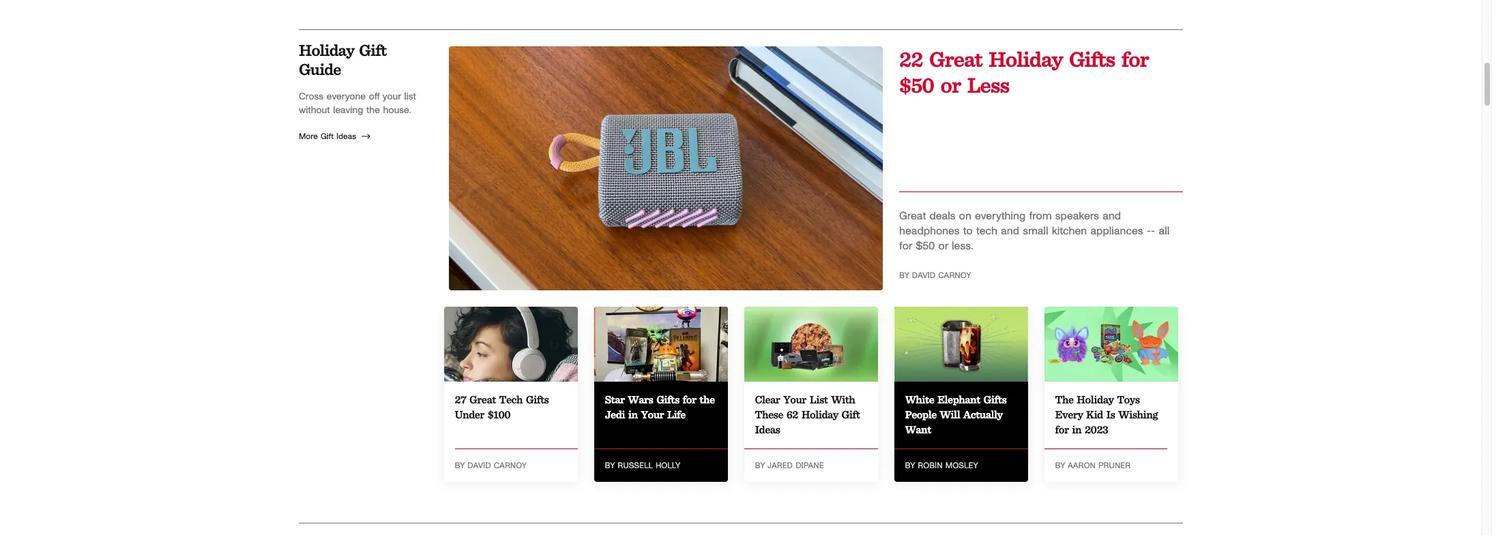Task type: locate. For each thing, give the bounding box(es) containing it.
0 horizontal spatial gift
[[321, 132, 334, 140]]

0 horizontal spatial carnoy
[[494, 462, 527, 470]]

0 vertical spatial and
[[1103, 211, 1122, 222]]

your inside clear your list with these 62 holiday gift ideas
[[784, 394, 807, 407]]

list
[[810, 394, 828, 407]]

robin
[[918, 462, 943, 470]]

by left russell
[[605, 462, 615, 470]]

small
[[1023, 226, 1049, 237]]

1 vertical spatial and
[[1002, 226, 1020, 237]]

star wars gifts for the jedi in your life
[[605, 394, 715, 422]]

0 horizontal spatial great
[[470, 394, 496, 407]]

by david carnoy down the less. at the right of the page
[[900, 272, 972, 280]]

gift up the off on the left top
[[359, 40, 387, 60]]

gift right more
[[321, 132, 334, 140]]

or left less
[[941, 72, 961, 98]]

1 horizontal spatial by david carnoy
[[900, 272, 972, 280]]

your
[[383, 92, 401, 102]]

david
[[913, 272, 936, 280], [468, 462, 491, 470]]

gifts inside the white elephant gifts people will actually want
[[984, 394, 1007, 407]]

1 vertical spatial ideas
[[755, 424, 781, 437]]

the left clear
[[700, 394, 715, 407]]

1 horizontal spatial great
[[900, 211, 927, 222]]

gifts inside 27 great tech gifts under $100
[[526, 394, 549, 407]]

without
[[299, 106, 330, 115]]

by
[[900, 272, 910, 280], [455, 462, 465, 470], [605, 462, 615, 470], [755, 462, 765, 470], [906, 462, 915, 470], [1056, 462, 1066, 470]]

and
[[1103, 211, 1122, 222], [1002, 226, 1020, 237]]

david down headphones
[[913, 272, 936, 280]]

0 horizontal spatial the
[[367, 106, 380, 115]]

by for clear your list with these 62 holiday gift ideas
[[755, 462, 765, 470]]

-
[[1147, 226, 1152, 237], [1152, 226, 1156, 237]]

under
[[455, 409, 485, 422]]

by left the aaron
[[1056, 462, 1066, 470]]

carnoy down the less. at the right of the page
[[939, 272, 972, 280]]

and down everything
[[1002, 226, 1020, 237]]

0 vertical spatial by david carnoy
[[900, 272, 972, 280]]

your up 62
[[784, 394, 807, 407]]

the
[[1056, 394, 1074, 407]]

mosley
[[946, 462, 979, 470]]

1 vertical spatial carnoy
[[494, 462, 527, 470]]

your down "wars" on the left of page
[[641, 409, 664, 422]]

holiday gift guide
[[299, 40, 387, 79]]

by left robin
[[906, 462, 915, 470]]

great
[[930, 46, 983, 72], [900, 211, 927, 222], [470, 394, 496, 407]]

tech
[[977, 226, 998, 237]]

1 horizontal spatial ideas
[[755, 424, 781, 437]]

2 vertical spatial gift
[[842, 409, 860, 422]]

great right "22"
[[930, 46, 983, 72]]

the sony ch-520 is are budget on-ear headphones that sound surprisingly good image
[[444, 307, 578, 382]]

0 vertical spatial the
[[367, 106, 380, 115]]

1 vertical spatial your
[[641, 409, 664, 422]]

in inside the holiday toys every kid is wishing for in 2023
[[1073, 424, 1082, 437]]

by down under
[[455, 462, 465, 470]]

$50
[[900, 72, 935, 98], [916, 241, 935, 252]]

0 horizontal spatial your
[[641, 409, 664, 422]]

david down under
[[468, 462, 491, 470]]

in
[[629, 409, 638, 422], [1073, 424, 1082, 437]]

0 vertical spatial great
[[930, 46, 983, 72]]

1 vertical spatial gift
[[321, 132, 334, 140]]

holiday toys image
[[1045, 307, 1179, 382]]

0 horizontal spatial david
[[468, 462, 491, 470]]

jedi
[[605, 409, 625, 422]]

aaron
[[1068, 462, 1096, 470]]

great for 22 great holiday gifts for $50 or less
[[930, 46, 983, 72]]

people
[[906, 409, 937, 422]]

0 horizontal spatial by david carnoy
[[455, 462, 527, 470]]

ideas down these
[[755, 424, 781, 437]]

gift for holiday
[[359, 40, 387, 60]]

27
[[455, 394, 466, 407]]

great up headphones
[[900, 211, 927, 222]]

carnoy down $100
[[494, 462, 527, 470]]

2 horizontal spatial gift
[[842, 409, 860, 422]]

holiday inside holiday gift guide
[[299, 40, 354, 60]]

1 horizontal spatial the
[[700, 394, 715, 407]]

on
[[960, 211, 972, 222]]

0 vertical spatial or
[[941, 72, 961, 98]]

clear your list with these 62 holiday gift ideas
[[755, 394, 860, 437]]

by russell holly
[[605, 462, 681, 470]]

or left the less. at the right of the page
[[939, 241, 949, 252]]

1 vertical spatial or
[[939, 241, 949, 252]]

wishing
[[1119, 409, 1158, 422]]

dipane
[[796, 462, 824, 470]]

0 vertical spatial in
[[629, 409, 638, 422]]

1 horizontal spatial your
[[784, 394, 807, 407]]

the
[[367, 106, 380, 115], [700, 394, 715, 407]]

1 vertical spatial in
[[1073, 424, 1082, 437]]

22
[[900, 46, 923, 72]]

ideas down leaving in the top left of the page
[[337, 132, 356, 140]]

or inside 22 great holiday gifts for $50 or less
[[941, 72, 961, 98]]

off
[[369, 92, 380, 102]]

tech
[[499, 394, 523, 407]]

and up appliances
[[1103, 211, 1122, 222]]

0 vertical spatial your
[[784, 394, 807, 407]]

appliances
[[1091, 226, 1144, 237]]

less.
[[952, 241, 974, 252]]

by david carnoy
[[900, 272, 972, 280], [455, 462, 527, 470]]

2 vertical spatial great
[[470, 394, 496, 407]]

in down "wars" on the left of page
[[629, 409, 638, 422]]

27 great tech gifts under $100
[[455, 394, 549, 422]]

great inside 27 great tech gifts under $100
[[470, 394, 496, 407]]

cross everyone off your list without leaving the house.
[[299, 92, 416, 115]]

0 vertical spatial $50
[[900, 72, 935, 98]]

0 horizontal spatial in
[[629, 409, 638, 422]]

1 vertical spatial $50
[[916, 241, 935, 252]]

gift for more
[[321, 132, 334, 140]]

gift
[[359, 40, 387, 60], [321, 132, 334, 140], [842, 409, 860, 422]]

in down every
[[1073, 424, 1082, 437]]

0 vertical spatial ideas
[[337, 132, 356, 140]]

2 - from the left
[[1152, 226, 1156, 237]]

$50 inside 22 great holiday gifts for $50 or less
[[900, 72, 935, 98]]

life
[[668, 409, 686, 422]]

your
[[784, 394, 807, 407], [641, 409, 664, 422]]

to
[[964, 226, 973, 237]]

2 horizontal spatial great
[[930, 46, 983, 72]]

the down the off on the left top
[[367, 106, 380, 115]]

1 vertical spatial by david carnoy
[[455, 462, 527, 470]]

holly
[[656, 462, 681, 470]]

white elephant gifts people will actually want
[[906, 394, 1007, 437]]

1 horizontal spatial gift
[[359, 40, 387, 60]]

ideas
[[337, 132, 356, 140], [755, 424, 781, 437]]

by for 27 great tech gifts under $100
[[455, 462, 465, 470]]

1 horizontal spatial david
[[913, 272, 936, 280]]

more gift ideas link
[[299, 128, 433, 145]]

by left jared
[[755, 462, 765, 470]]

1 horizontal spatial in
[[1073, 424, 1082, 437]]

kitchen
[[1053, 226, 1088, 237]]

gifts
[[1070, 46, 1116, 72], [526, 394, 549, 407], [657, 394, 680, 407], [984, 394, 1007, 407]]

for
[[1122, 46, 1149, 72], [900, 241, 913, 252], [683, 394, 697, 407], [1056, 424, 1069, 437]]

cross
[[299, 92, 324, 102]]

deals
[[930, 211, 956, 222]]

1 horizontal spatial carnoy
[[939, 272, 972, 280]]

1 vertical spatial great
[[900, 211, 927, 222]]

1 - from the left
[[1147, 226, 1152, 237]]

gift inside holiday gift guide
[[359, 40, 387, 60]]

0 vertical spatial gift
[[359, 40, 387, 60]]

1 vertical spatial the
[[700, 394, 715, 407]]

the inside star wars gifts for the jedi in your life
[[700, 394, 715, 407]]

white
[[906, 394, 935, 407]]

gift down with
[[842, 409, 860, 422]]

a collection of gift ideas, including an air fryer, turntable, home brewing kit, flannel cookie blanket and more against a green background. image
[[744, 307, 878, 382]]

great inside 22 great holiday gifts for $50 or less
[[930, 46, 983, 72]]

great up under
[[470, 394, 496, 407]]

actually
[[964, 409, 1003, 422]]

all
[[1159, 226, 1170, 237]]

star
[[605, 394, 625, 407]]

or
[[941, 72, 961, 98], [939, 241, 949, 252]]

holiday
[[299, 40, 354, 60], [989, 46, 1063, 72], [1077, 394, 1114, 407], [802, 409, 839, 422]]

carnoy
[[939, 272, 972, 280], [494, 462, 527, 470]]

by david carnoy down $100
[[455, 462, 527, 470]]



Task type: vqa. For each thing, say whether or not it's contained in the screenshot.
full
no



Task type: describe. For each thing, give the bounding box(es) containing it.
for inside great deals on everything from speakers and headphones to tech and small kitchen appliances -- all for $50 or less.
[[900, 241, 913, 252]]

hyperchiller beverage cooler against a green background. image
[[895, 307, 1028, 382]]

for inside the holiday toys every kid is wishing for in 2023
[[1056, 424, 1069, 437]]

holiday inside the holiday toys every kid is wishing for in 2023
[[1077, 394, 1114, 407]]

clear
[[755, 394, 781, 407]]

img 5523 edit.jpg image
[[594, 307, 728, 382]]

small jbl go 3 speaker resting on a table near a stack of books. image
[[449, 46, 883, 290]]

wars
[[628, 394, 654, 407]]

in inside star wars gifts for the jedi in your life
[[629, 409, 638, 422]]

by down headphones
[[900, 272, 910, 280]]

by for white elephant gifts people will actually want
[[906, 462, 915, 470]]

62
[[787, 409, 799, 422]]

or inside great deals on everything from speakers and headphones to tech and small kitchen appliances -- all for $50 or less.
[[939, 241, 949, 252]]

more gift ideas
[[299, 132, 356, 140]]

1 vertical spatial david
[[468, 462, 491, 470]]

0 vertical spatial david
[[913, 272, 936, 280]]

want
[[906, 424, 932, 437]]

more
[[299, 132, 318, 140]]

elephant
[[938, 394, 981, 407]]

great deals on everything from speakers and headphones to tech and small kitchen appliances -- all for $50 or less.
[[900, 211, 1170, 252]]

0 horizontal spatial ideas
[[337, 132, 356, 140]]

list
[[405, 92, 416, 102]]

holiday inside 22 great holiday gifts for $50 or less
[[989, 46, 1063, 72]]

the inside the cross everyone off your list without leaving the house.
[[367, 106, 380, 115]]

russell
[[618, 462, 653, 470]]

jared
[[768, 462, 793, 470]]

the holiday toys every kid is wishing for in 2023
[[1056, 394, 1158, 437]]

1 horizontal spatial and
[[1103, 211, 1122, 222]]

gift inside clear your list with these 62 holiday gift ideas
[[842, 409, 860, 422]]

every
[[1056, 409, 1084, 422]]

$50 inside great deals on everything from speakers and headphones to tech and small kitchen appliances -- all for $50 or less.
[[916, 241, 935, 252]]

gifts inside star wars gifts for the jedi in your life
[[657, 394, 680, 407]]

0 horizontal spatial and
[[1002, 226, 1020, 237]]

0 vertical spatial carnoy
[[939, 272, 972, 280]]

kid
[[1087, 409, 1104, 422]]

your inside star wars gifts for the jedi in your life
[[641, 409, 664, 422]]

gifts inside 22 great holiday gifts for $50 or less
[[1070, 46, 1116, 72]]

less
[[968, 72, 1010, 98]]

house.
[[383, 106, 411, 115]]

guide
[[299, 59, 341, 79]]

22 great holiday gifts for $50 or less
[[900, 46, 1149, 98]]

great inside great deals on everything from speakers and headphones to tech and small kitchen appliances -- all for $50 or less.
[[900, 211, 927, 222]]

ideas inside clear your list with these 62 holiday gift ideas
[[755, 424, 781, 437]]

speakers
[[1056, 211, 1100, 222]]

pruner
[[1099, 462, 1131, 470]]

everything
[[976, 211, 1026, 222]]

is
[[1107, 409, 1116, 422]]

leaving
[[333, 106, 363, 115]]

by aaron pruner
[[1056, 462, 1131, 470]]

for inside star wars gifts for the jedi in your life
[[683, 394, 697, 407]]

by for the holiday toys every kid is wishing for in 2023
[[1056, 462, 1066, 470]]

from
[[1030, 211, 1052, 222]]

by robin mosley
[[906, 462, 979, 470]]

by for star wars gifts for the jedi in your life
[[605, 462, 615, 470]]

2023
[[1085, 424, 1109, 437]]

for inside 22 great holiday gifts for $50 or less
[[1122, 46, 1149, 72]]

holiday inside clear your list with these 62 holiday gift ideas
[[802, 409, 839, 422]]

these
[[755, 409, 784, 422]]

headphones
[[900, 226, 960, 237]]

will
[[940, 409, 961, 422]]

everyone
[[327, 92, 366, 102]]

great for 27 great tech gifts under $100
[[470, 394, 496, 407]]

by jared dipane
[[755, 462, 824, 470]]

with
[[832, 394, 856, 407]]

$100
[[488, 409, 511, 422]]

toys
[[1118, 394, 1140, 407]]



